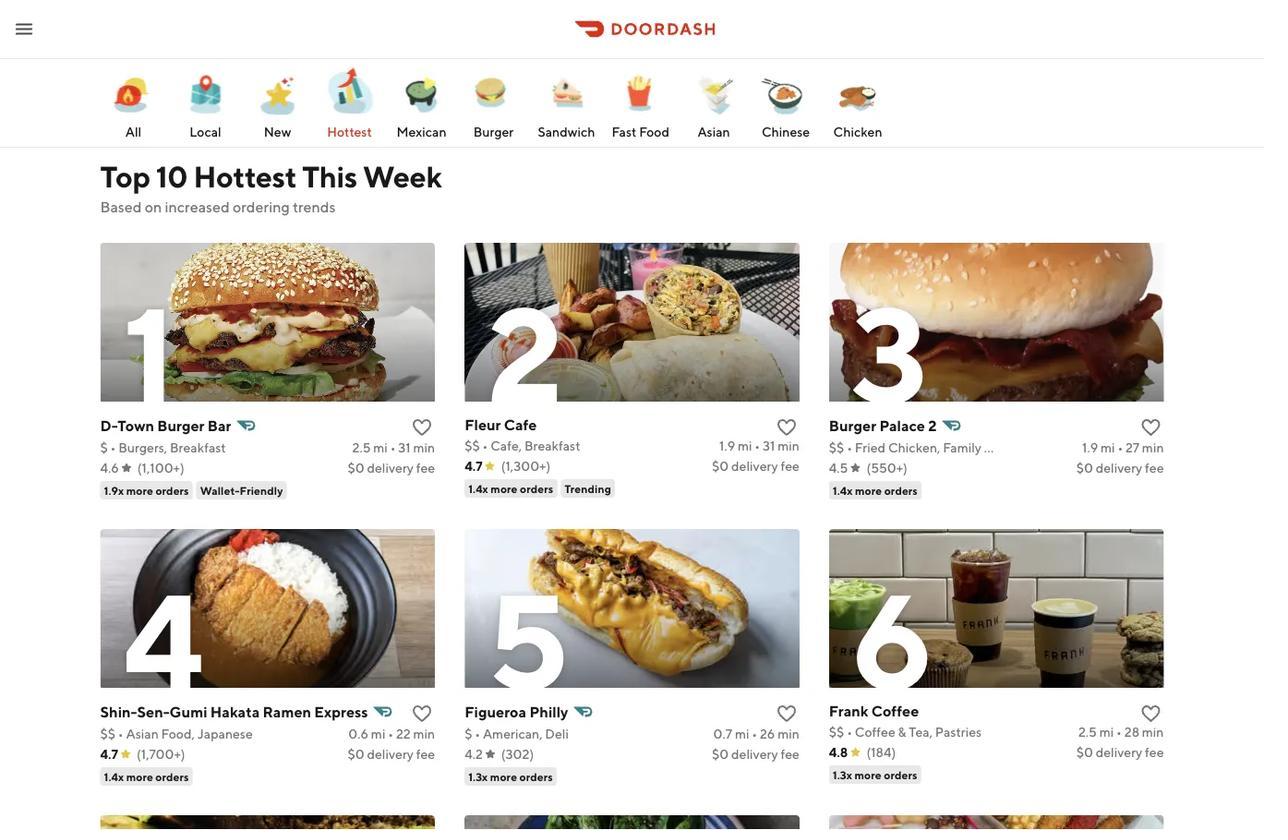 Task type: describe. For each thing, give the bounding box(es) containing it.
1.9 for 1.9 mi • 31 min
[[719, 438, 735, 453]]

$​0 delivery fee for figueroa philly
[[712, 747, 800, 762]]

2.5 mi • 28 min
[[1079, 724, 1164, 740]]

philly
[[529, 703, 568, 721]]

4.6
[[100, 460, 119, 476]]

(550+)
[[867, 460, 908, 476]]

27
[[1126, 440, 1140, 455]]

burger palace 2
[[829, 417, 937, 434]]

burger for burger
[[473, 124, 514, 139]]

(1,700+)
[[137, 747, 185, 762]]

(1,300+)
[[501, 458, 551, 474]]

2.5 for 2.5 mi • 31 min
[[352, 440, 371, 455]]

orders down (1,300+)
[[520, 482, 553, 495]]

4.7 for $$ • cafe, breakfast
[[465, 458, 483, 474]]

31 for 1.9 mi • 31 min
[[763, 438, 775, 453]]

$ • american, deli
[[465, 726, 569, 742]]

click to add this store to your saved list image for 28
[[1140, 703, 1162, 725]]

based
[[100, 198, 142, 216]]

orders for $ • american, deli
[[520, 770, 553, 783]]

american,
[[483, 726, 543, 742]]

1 horizontal spatial 1.4x more orders
[[468, 482, 553, 495]]

0.7
[[713, 726, 732, 742]]

week
[[363, 159, 442, 193]]

$​0 for burger palace 2
[[1076, 460, 1093, 476]]

0 vertical spatial coffee
[[872, 702, 919, 720]]

26
[[760, 726, 775, 742]]

more for $ • american, deli
[[490, 770, 517, 783]]

fast
[[612, 124, 637, 139]]

(1,100+)
[[137, 460, 184, 476]]

4.2
[[465, 747, 483, 762]]

$$ • fried chicken, family meals
[[829, 440, 1019, 455]]

more for $$ • asian food, japanese
[[126, 770, 153, 783]]

trends
[[293, 198, 336, 216]]

food
[[639, 124, 670, 139]]

more for $$ • fried chicken, family meals
[[855, 484, 882, 497]]

1 vertical spatial coffee
[[855, 724, 896, 740]]

4.8
[[829, 745, 848, 760]]

$$ for $$ • fried chicken, family meals
[[829, 440, 844, 455]]

2.5 mi • 31 min
[[352, 440, 435, 455]]

min for d-town burger bar
[[413, 440, 435, 455]]

gumi
[[170, 703, 207, 721]]

orders for $$ • fried chicken, family meals
[[884, 484, 918, 497]]

4.5
[[829, 460, 848, 476]]

2.5 for 2.5 mi • 28 min
[[1079, 724, 1097, 740]]

fee for d-town burger bar
[[416, 460, 435, 476]]

sen-
[[137, 703, 170, 721]]

$ for figueroa
[[465, 726, 472, 742]]

mi for shin-sen-gumi hakata ramen express
[[371, 726, 385, 742]]

10
[[156, 159, 188, 193]]

meals
[[984, 440, 1019, 455]]

$​0 delivery fee down 2.5 mi • 28 min
[[1076, 745, 1164, 760]]

deli
[[545, 726, 569, 742]]

cafe,
[[490, 438, 522, 453]]

$​0 down 2.5 mi • 28 min
[[1076, 745, 1093, 760]]

trending
[[564, 482, 611, 495]]

food,
[[161, 726, 195, 742]]

delivery down 1.9 mi • 31 min
[[731, 458, 778, 474]]

0.6
[[348, 726, 369, 742]]

shin-
[[100, 703, 137, 721]]

1.4x for shin-sen-gumi hakata ramen express
[[104, 770, 124, 783]]

cafe
[[504, 416, 537, 434]]

$$ • coffee & tea, pastries
[[829, 724, 982, 740]]

$$ • asian food, japanese
[[100, 726, 253, 742]]

figueroa
[[465, 703, 526, 721]]

0 vertical spatial asian
[[698, 124, 730, 139]]

click to add this store to your saved list image for 31
[[776, 416, 798, 439]]

chicken
[[833, 124, 882, 139]]

click to add this store to your saved list image for 26
[[776, 703, 798, 725]]

fee for figueroa philly
[[781, 747, 800, 762]]

28
[[1124, 724, 1140, 740]]

ordering
[[233, 198, 290, 216]]

min for shin-sen-gumi hakata ramen express
[[413, 726, 435, 742]]

(302)
[[501, 747, 534, 762]]

sandwich
[[538, 124, 595, 139]]

breakfast for (1,300+)
[[524, 438, 580, 453]]

family
[[943, 440, 982, 455]]

delivery for burger palace 2
[[1096, 460, 1143, 476]]

town
[[117, 417, 154, 434]]

1.9 mi • 27 min
[[1082, 440, 1164, 455]]

friendly
[[240, 484, 283, 497]]

orders for $$ • asian food, japanese
[[155, 770, 189, 783]]

more right 1.9x
[[126, 484, 153, 497]]

2
[[928, 417, 937, 434]]

ramen
[[263, 703, 311, 721]]

chicken,
[[888, 440, 940, 455]]

fee for shin-sen-gumi hakata ramen express
[[416, 747, 435, 762]]



Task type: vqa. For each thing, say whether or not it's contained in the screenshot.


Task type: locate. For each thing, give the bounding box(es) containing it.
1.4x more orders
[[468, 482, 553, 495], [833, 484, 918, 497], [104, 770, 189, 783]]

orders down (1,100+) on the left of page
[[156, 484, 189, 497]]

top
[[100, 159, 150, 193]]

orders
[[520, 482, 553, 495], [156, 484, 189, 497], [884, 484, 918, 497], [884, 768, 917, 781], [155, 770, 189, 783], [520, 770, 553, 783]]

fee
[[781, 458, 800, 474], [416, 460, 435, 476], [1145, 460, 1164, 476], [1145, 745, 1164, 760], [416, 747, 435, 762], [781, 747, 800, 762]]

hottest
[[327, 124, 372, 139], [193, 159, 297, 193]]

delivery for shin-sen-gumi hakata ramen express
[[367, 747, 414, 762]]

1.3x for 4.2
[[468, 770, 488, 783]]

0 horizontal spatial 1.3x more orders
[[468, 770, 553, 783]]

min right 22
[[413, 726, 435, 742]]

1.4x more orders down (1,300+)
[[468, 482, 553, 495]]

click to add this store to your saved list image
[[776, 416, 798, 439], [411, 703, 433, 725], [776, 703, 798, 725], [1140, 703, 1162, 725]]

0 vertical spatial 4.7
[[465, 458, 483, 474]]

fee down 0.6 mi • 22 min
[[416, 747, 435, 762]]

0 horizontal spatial burger
[[157, 417, 205, 434]]

2 horizontal spatial 1.4x more orders
[[833, 484, 918, 497]]

1.3x more orders down (302)
[[468, 770, 553, 783]]

$​0 down 0.7
[[712, 747, 729, 762]]

hottest inside top 10 hottest this week based on increased ordering trends
[[193, 159, 297, 193]]

increased
[[165, 198, 230, 216]]

$$
[[465, 438, 480, 453], [829, 440, 844, 455], [829, 724, 844, 740], [100, 726, 115, 742]]

palace
[[879, 417, 925, 434]]

d-
[[100, 417, 117, 434]]

min right 27
[[1142, 440, 1164, 455]]

1.4x down 4.5
[[833, 484, 853, 497]]

$$ down fleur
[[465, 438, 480, 453]]

(184)
[[867, 745, 896, 760]]

delivery down 2.5 mi • 28 min
[[1096, 745, 1143, 760]]

mi
[[738, 438, 752, 453], [373, 440, 388, 455], [1101, 440, 1115, 455], [1100, 724, 1114, 740], [371, 726, 385, 742], [735, 726, 749, 742]]

1.9 mi • 31 min
[[719, 438, 800, 453]]

wallet-friendly
[[200, 484, 283, 497]]

4.7 for $$ • asian food, japanese
[[100, 747, 118, 762]]

1 horizontal spatial 1.4x
[[468, 482, 488, 495]]

click to add this store to your saved list image up 2.5 mi • 31 min on the left of page
[[411, 416, 433, 439]]

orders down the (184)
[[884, 768, 917, 781]]

click to add this store to your saved list image up 1.9 mi • 27 min
[[1140, 416, 1162, 439]]

$​0 down 2.5 mi • 31 min on the left of page
[[348, 460, 364, 476]]

orders down (302)
[[520, 770, 553, 783]]

breakfast for (1,100+)
[[170, 440, 226, 455]]

$​0 for figueroa philly
[[712, 747, 729, 762]]

figueroa philly
[[465, 703, 568, 721]]

frank
[[829, 702, 869, 720]]

1 horizontal spatial 1.3x more orders
[[833, 768, 917, 781]]

$​0 delivery fee for shin-sen-gumi hakata ramen express
[[348, 747, 435, 762]]

&
[[898, 724, 906, 740]]

delivery down 2.5 mi • 31 min on the left of page
[[367, 460, 414, 476]]

all
[[125, 124, 142, 139]]

1.4x more orders down (1,700+)
[[104, 770, 189, 783]]

delivery for figueroa philly
[[731, 747, 778, 762]]

min right 26
[[778, 726, 800, 742]]

1.4x more orders for shin-sen-gumi hakata ramen express
[[104, 770, 189, 783]]

min left fried
[[778, 438, 800, 453]]

0 horizontal spatial hottest
[[193, 159, 297, 193]]

top 10 hottest this week based on increased ordering trends
[[100, 159, 442, 216]]

1 horizontal spatial 1.3x
[[833, 768, 852, 781]]

coffee
[[872, 702, 919, 720], [855, 724, 896, 740]]

fee down 1.9 mi • 31 min
[[781, 458, 800, 474]]

coffee down frank coffee
[[855, 724, 896, 740]]

open menu image
[[13, 18, 35, 40]]

on
[[145, 198, 162, 216]]

tea,
[[909, 724, 933, 740]]

22
[[396, 726, 411, 742]]

1 vertical spatial 2.5
[[1079, 724, 1097, 740]]

more down (302)
[[490, 770, 517, 783]]

more down the (184)
[[855, 768, 882, 781]]

$​0
[[712, 458, 729, 474], [348, 460, 364, 476], [1076, 460, 1093, 476], [1076, 745, 1093, 760], [348, 747, 364, 762], [712, 747, 729, 762]]

1.3x more orders for (184)
[[833, 768, 917, 781]]

burger for burger palace 2
[[829, 417, 876, 434]]

0 horizontal spatial $
[[100, 440, 108, 455]]

asian right food
[[698, 124, 730, 139]]

$ • burgers, breakfast
[[100, 440, 226, 455]]

1.3x more orders down the (184)
[[833, 768, 917, 781]]

fee down 2.5 mi • 31 min on the left of page
[[416, 460, 435, 476]]

mi for d-town burger bar
[[373, 440, 388, 455]]

1.4x
[[468, 482, 488, 495], [833, 484, 853, 497], [104, 770, 124, 783]]

$​0 down 1.9 mi • 27 min
[[1076, 460, 1093, 476]]

fleur
[[465, 416, 501, 434]]

$ up the "4.6"
[[100, 440, 108, 455]]

0 horizontal spatial 1.3x
[[468, 770, 488, 783]]

$ for d-
[[100, 440, 108, 455]]

asian down sen-
[[126, 726, 159, 742]]

1 horizontal spatial $
[[465, 726, 472, 742]]

delivery down 1.9 mi • 27 min
[[1096, 460, 1143, 476]]

more down (550+)
[[855, 484, 882, 497]]

0 horizontal spatial 31
[[398, 440, 411, 455]]

$​0 down 0.6
[[348, 747, 364, 762]]

1 horizontal spatial 2.5
[[1079, 724, 1097, 740]]

0 horizontal spatial 1.4x
[[104, 770, 124, 783]]

4.7 down fleur
[[465, 458, 483, 474]]

more down (1,700+)
[[126, 770, 153, 783]]

1.3x down 4.8
[[833, 768, 852, 781]]

fleur cafe
[[465, 416, 537, 434]]

$​0 delivery fee for burger palace 2
[[1076, 460, 1164, 476]]

burger
[[473, 124, 514, 139], [157, 417, 205, 434], [829, 417, 876, 434]]

0 horizontal spatial 1.9
[[719, 438, 735, 453]]

fried
[[855, 440, 886, 455]]

1 vertical spatial $
[[465, 726, 472, 742]]

delivery for d-town burger bar
[[367, 460, 414, 476]]

0 horizontal spatial breakfast
[[170, 440, 226, 455]]

31
[[763, 438, 775, 453], [398, 440, 411, 455]]

coffee up &
[[872, 702, 919, 720]]

fast food
[[612, 124, 670, 139]]

burger up $ • burgers, breakfast at left
[[157, 417, 205, 434]]

0 horizontal spatial 1.4x more orders
[[104, 770, 189, 783]]

burgers,
[[118, 440, 167, 455]]

hottest up this
[[327, 124, 372, 139]]

$​0 down 1.9 mi • 31 min
[[712, 458, 729, 474]]

1 vertical spatial 4.7
[[100, 747, 118, 762]]

chinese
[[762, 124, 810, 139]]

1 horizontal spatial asian
[[698, 124, 730, 139]]

more down (1,300+)
[[491, 482, 518, 495]]

$$ for $$ • asian food, japanese
[[100, 726, 115, 742]]

click to add this store to your saved list image
[[411, 416, 433, 439], [1140, 416, 1162, 439]]

hottest up ordering on the top of the page
[[193, 159, 297, 193]]

min left cafe,
[[413, 440, 435, 455]]

$
[[100, 440, 108, 455], [465, 726, 472, 742]]

1.3x for 4.8
[[833, 768, 852, 781]]

breakfast down bar
[[170, 440, 226, 455]]

$​0 delivery fee
[[712, 458, 800, 474], [348, 460, 435, 476], [1076, 460, 1164, 476], [1076, 745, 1164, 760], [348, 747, 435, 762], [712, 747, 800, 762]]

$​0 for shin-sen-gumi hakata ramen express
[[348, 747, 364, 762]]

4.7 down shin-
[[100, 747, 118, 762]]

0 horizontal spatial 2.5
[[352, 440, 371, 455]]

fee down 1.9 mi • 27 min
[[1145, 460, 1164, 476]]

$​0 delivery fee down 0.7 mi • 26 min
[[712, 747, 800, 762]]

0 vertical spatial $
[[100, 440, 108, 455]]

more for $$ • coffee & tea, pastries
[[855, 768, 882, 781]]

31 for 2.5 mi • 31 min
[[398, 440, 411, 455]]

click to add this store to your saved list image for 22
[[411, 703, 433, 725]]

mi for figueroa philly
[[735, 726, 749, 742]]

1 horizontal spatial 31
[[763, 438, 775, 453]]

min right 28
[[1142, 724, 1164, 740]]

1 horizontal spatial hottest
[[327, 124, 372, 139]]

$$ down shin-
[[100, 726, 115, 742]]

2.5
[[352, 440, 371, 455], [1079, 724, 1097, 740]]

asian
[[698, 124, 730, 139], [126, 726, 159, 742]]

more
[[491, 482, 518, 495], [126, 484, 153, 497], [855, 484, 882, 497], [855, 768, 882, 781], [126, 770, 153, 783], [490, 770, 517, 783]]

min for figueroa philly
[[778, 726, 800, 742]]

1.9x
[[104, 484, 124, 497]]

burger right mexican
[[473, 124, 514, 139]]

1 horizontal spatial 1.9
[[1082, 440, 1098, 455]]

$​0 delivery fee for d-town burger bar
[[348, 460, 435, 476]]

$​0 delivery fee down 0.6 mi • 22 min
[[348, 747, 435, 762]]

1.4x down $$ • cafe, breakfast
[[468, 482, 488, 495]]

click to add this store to your saved list image for d-town burger bar
[[411, 416, 433, 439]]

d-town burger bar
[[100, 417, 231, 434]]

$$ for $$ • coffee & tea, pastries
[[829, 724, 844, 740]]

$$ up 4.8
[[829, 724, 844, 740]]

orders for $$ • coffee & tea, pastries
[[884, 768, 917, 781]]

1.9
[[719, 438, 735, 453], [1082, 440, 1098, 455]]

$$ • cafe, breakfast
[[465, 438, 580, 453]]

delivery
[[731, 458, 778, 474], [367, 460, 414, 476], [1096, 460, 1143, 476], [1096, 745, 1143, 760], [367, 747, 414, 762], [731, 747, 778, 762]]

mi for burger palace 2
[[1101, 440, 1115, 455]]

local
[[190, 124, 221, 139]]

$​0 delivery fee down 2.5 mi • 31 min on the left of page
[[348, 460, 435, 476]]

japanese
[[197, 726, 253, 742]]

0 horizontal spatial click to add this store to your saved list image
[[411, 416, 433, 439]]

frank coffee
[[829, 702, 919, 720]]

1.9 for 1.9 mi • 27 min
[[1082, 440, 1098, 455]]

this
[[302, 159, 357, 193]]

1.4x more orders for burger palace 2
[[833, 484, 918, 497]]

1.4x down shin-
[[104, 770, 124, 783]]

delivery down 0.6 mi • 22 min
[[367, 747, 414, 762]]

1 horizontal spatial burger
[[473, 124, 514, 139]]

shin-sen-gumi hakata ramen express
[[100, 703, 368, 721]]

1 vertical spatial asian
[[126, 726, 159, 742]]

$$ up 4.5
[[829, 440, 844, 455]]

0.7 mi • 26 min
[[713, 726, 800, 742]]

1.4x for burger palace 2
[[833, 484, 853, 497]]

min
[[778, 438, 800, 453], [413, 440, 435, 455], [1142, 440, 1164, 455], [1142, 724, 1164, 740], [413, 726, 435, 742], [778, 726, 800, 742]]

2 click to add this store to your saved list image from the left
[[1140, 416, 1162, 439]]

mexican
[[397, 124, 447, 139]]

$​0 delivery fee down 1.9 mi • 27 min
[[1076, 460, 1164, 476]]

1 vertical spatial hottest
[[193, 159, 297, 193]]

orders down (550+)
[[884, 484, 918, 497]]

0 vertical spatial 2.5
[[352, 440, 371, 455]]

min for burger palace 2
[[1142, 440, 1164, 455]]

hakata
[[210, 703, 260, 721]]

1.3x more orders
[[833, 768, 917, 781], [468, 770, 553, 783]]

2 horizontal spatial burger
[[829, 417, 876, 434]]

express
[[314, 703, 368, 721]]

fee for burger palace 2
[[1145, 460, 1164, 476]]

1.4x more orders down (550+)
[[833, 484, 918, 497]]

orders down (1,700+)
[[155, 770, 189, 783]]

0 horizontal spatial asian
[[126, 726, 159, 742]]

$​0 for d-town burger bar
[[348, 460, 364, 476]]

click to add this store to your saved list image for burger palace 2
[[1140, 416, 1162, 439]]

1 horizontal spatial breakfast
[[524, 438, 580, 453]]

wallet-
[[200, 484, 240, 497]]

new
[[264, 124, 291, 139]]

pastries
[[935, 724, 982, 740]]

2 horizontal spatial 1.4x
[[833, 484, 853, 497]]

$$ for $$ • cafe, breakfast
[[465, 438, 480, 453]]

1 horizontal spatial 4.7
[[465, 458, 483, 474]]

0 vertical spatial hottest
[[327, 124, 372, 139]]

fee down 0.7 mi • 26 min
[[781, 747, 800, 762]]

bar
[[208, 417, 231, 434]]

1.3x more orders for (302)
[[468, 770, 553, 783]]

$ up 4.2
[[465, 726, 472, 742]]

1 horizontal spatial click to add this store to your saved list image
[[1140, 416, 1162, 439]]

$​0 delivery fee down 1.9 mi • 31 min
[[712, 458, 800, 474]]

1.9x more orders
[[104, 484, 189, 497]]

1 click to add this store to your saved list image from the left
[[411, 416, 433, 439]]

0 horizontal spatial 4.7
[[100, 747, 118, 762]]

fee down 2.5 mi • 28 min
[[1145, 745, 1164, 760]]

delivery down 0.7 mi • 26 min
[[731, 747, 778, 762]]

breakfast up (1,300+)
[[524, 438, 580, 453]]

burger up fried
[[829, 417, 876, 434]]

1.3x down 4.2
[[468, 770, 488, 783]]

0.6 mi • 22 min
[[348, 726, 435, 742]]



